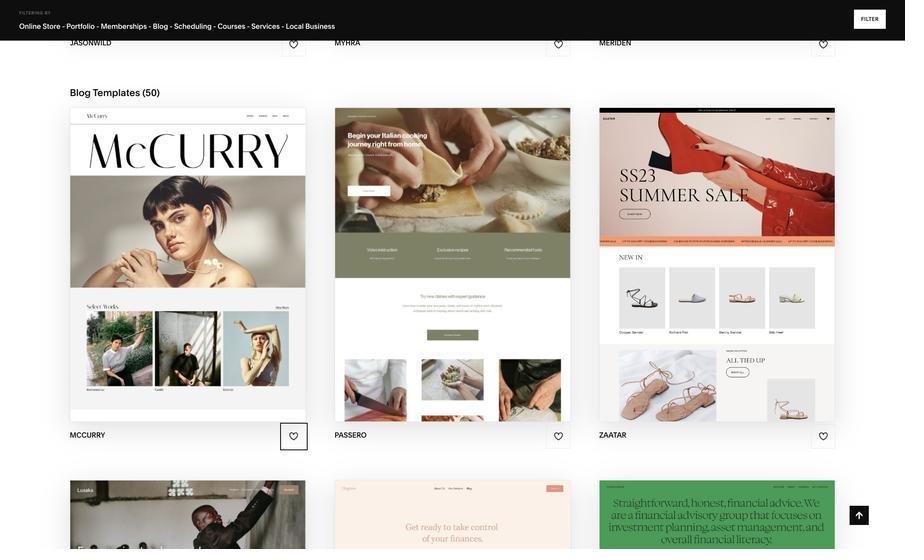 Task type: vqa. For each thing, say whether or not it's contained in the screenshot.
Send
no



Task type: locate. For each thing, give the bounding box(es) containing it.
1 start from the left
[[135, 247, 162, 257]]

cadere image
[[600, 480, 836, 549]]

services
[[252, 22, 280, 31]]

blog
[[153, 22, 168, 31], [70, 87, 91, 99]]

scheduling
[[174, 22, 212, 31]]

start with mccurry
[[135, 247, 231, 257]]

jasonwild image
[[70, 0, 306, 29]]

preview zaatar
[[681, 264, 755, 274]]

with inside start with mccurry button
[[164, 247, 186, 257]]

preview down start with mccurry
[[146, 264, 184, 274]]

online store - portfolio - memberships - blog - scheduling - courses - services - local business
[[19, 22, 335, 31]]

store
[[43, 22, 61, 31]]

6 - from the left
[[247, 22, 250, 31]]

0 vertical spatial mccurry
[[188, 247, 231, 257]]

- right 'courses'
[[247, 22, 250, 31]]

preview passero
[[413, 264, 493, 274]]

start
[[135, 247, 162, 257], [402, 247, 429, 257], [670, 247, 697, 257]]

0 vertical spatial zaatar
[[723, 247, 757, 257]]

courses
[[218, 22, 246, 31]]

preview down the start with passero
[[413, 264, 451, 274]]

passero
[[455, 247, 495, 257], [453, 264, 493, 274], [335, 431, 367, 439]]

add zaatar to your favorites list image
[[819, 432, 829, 441]]

2 start from the left
[[402, 247, 429, 257]]

- left "scheduling"
[[170, 22, 173, 31]]

0 horizontal spatial blog
[[70, 87, 91, 99]]

memberships
[[101, 22, 147, 31]]

with up preview passero
[[431, 247, 453, 257]]

preview
[[146, 264, 184, 274], [413, 264, 451, 274], [681, 264, 719, 274]]

2 preview from the left
[[413, 264, 451, 274]]

3 with from the left
[[699, 247, 721, 257]]

with inside start with passero button
[[431, 247, 453, 257]]

with for mccurry
[[164, 247, 186, 257]]

1 horizontal spatial with
[[431, 247, 453, 257]]

add myhra to your favorites list image
[[554, 40, 564, 49]]

preview zaatar link
[[681, 258, 755, 282]]

1 vertical spatial zaatar
[[721, 264, 755, 274]]

with inside start with zaatar button
[[699, 247, 721, 257]]

2 vertical spatial mccurry
[[70, 431, 105, 439]]

1 - from the left
[[62, 22, 65, 31]]

1 horizontal spatial preview
[[413, 264, 451, 274]]

start up preview zaatar at the top right of the page
[[670, 247, 697, 257]]

1 vertical spatial blog
[[70, 87, 91, 99]]

passero inside button
[[455, 247, 495, 257]]

preview for preview passero
[[413, 264, 451, 274]]

0 vertical spatial blog
[[153, 22, 168, 31]]

50
[[146, 87, 157, 99]]

add mccurry to your favorites list image
[[289, 432, 299, 441]]

-
[[62, 22, 65, 31], [96, 22, 99, 31], [149, 22, 151, 31], [170, 22, 173, 31], [214, 22, 216, 31], [247, 22, 250, 31], [282, 22, 284, 31]]

0 vertical spatial passero
[[455, 247, 495, 257]]

with up preview mccurry
[[164, 247, 186, 257]]

blog left "scheduling"
[[153, 22, 168, 31]]

- left 'courses'
[[214, 22, 216, 31]]

0 horizontal spatial with
[[164, 247, 186, 257]]

add meriden to your favorites list image
[[819, 40, 829, 49]]

start for start with zaatar
[[670, 247, 697, 257]]

zaatar
[[723, 247, 757, 257], [721, 264, 755, 274], [600, 431, 627, 439]]

- right store
[[62, 22, 65, 31]]

start up preview passero
[[402, 247, 429, 257]]

start up preview mccurry
[[135, 247, 162, 257]]

3 preview from the left
[[681, 264, 719, 274]]

mccurry inside button
[[188, 247, 231, 257]]

start for start with passero
[[402, 247, 429, 257]]

preview for preview mccurry
[[146, 264, 184, 274]]

- right memberships
[[149, 22, 151, 31]]

mccurry
[[188, 247, 231, 257], [186, 264, 230, 274], [70, 431, 105, 439]]

blog templates ( 50 )
[[70, 87, 160, 99]]

1 vertical spatial passero
[[453, 264, 493, 274]]

2 horizontal spatial with
[[699, 247, 721, 257]]

filter
[[862, 16, 880, 22]]

0 horizontal spatial start
[[135, 247, 162, 257]]

1 with from the left
[[164, 247, 186, 257]]

start with zaatar button
[[670, 241, 766, 265]]

- right portfolio at the left top of the page
[[96, 22, 99, 31]]

2 with from the left
[[431, 247, 453, 257]]

1 horizontal spatial start
[[402, 247, 429, 257]]

0 horizontal spatial preview
[[146, 264, 184, 274]]

3 start from the left
[[670, 247, 697, 257]]

blog left templates
[[70, 87, 91, 99]]

)
[[157, 87, 160, 99]]

filtering
[[19, 10, 43, 15]]

with up preview zaatar at the top right of the page
[[699, 247, 721, 257]]

2 horizontal spatial start
[[670, 247, 697, 257]]

preview mccurry link
[[146, 258, 230, 282]]

add passero to your favorites list image
[[554, 432, 564, 441]]

with
[[164, 247, 186, 257], [431, 247, 453, 257], [699, 247, 721, 257]]

7 - from the left
[[282, 22, 284, 31]]

2 - from the left
[[96, 22, 99, 31]]

1 preview from the left
[[146, 264, 184, 274]]

2 horizontal spatial preview
[[681, 264, 719, 274]]

preview down start with zaatar
[[681, 264, 719, 274]]

- left 'local'
[[282, 22, 284, 31]]



Task type: describe. For each thing, give the bounding box(es) containing it.
2 vertical spatial passero
[[335, 431, 367, 439]]

1 horizontal spatial blog
[[153, 22, 168, 31]]

meriden
[[600, 39, 632, 47]]

zaatar image
[[600, 108, 836, 421]]

filtering by
[[19, 10, 51, 15]]

preview for preview zaatar
[[681, 264, 719, 274]]

preview passero link
[[413, 258, 493, 282]]

2 vertical spatial zaatar
[[600, 431, 627, 439]]

by
[[45, 10, 51, 15]]

1 vertical spatial mccurry
[[186, 264, 230, 274]]

portfolio
[[67, 22, 95, 31]]

add jasonwild to your favorites list image
[[289, 40, 299, 49]]

start with mccurry button
[[135, 241, 241, 265]]

jasonwild
[[70, 39, 112, 47]]

business
[[306, 22, 335, 31]]

start with zaatar
[[670, 247, 757, 257]]

myhra
[[335, 39, 361, 47]]

lusaka image
[[70, 480, 306, 549]]

start for start with mccurry
[[135, 247, 162, 257]]

(
[[142, 87, 146, 99]]

back to top image
[[855, 511, 865, 520]]

zaatar inside preview zaatar link
[[721, 264, 755, 274]]

passero image
[[335, 108, 571, 421]]

preview mccurry
[[146, 264, 230, 274]]

zaatar inside start with zaatar button
[[723, 247, 757, 257]]

filter button
[[855, 10, 887, 29]]

with for passero
[[431, 247, 453, 257]]

mccurry image
[[70, 108, 306, 421]]

templates
[[93, 87, 140, 99]]

online
[[19, 22, 41, 31]]

start with passero
[[402, 247, 495, 257]]

with for zaatar
[[699, 247, 721, 257]]

local
[[286, 22, 304, 31]]

start with passero button
[[402, 241, 504, 265]]

3 - from the left
[[149, 22, 151, 31]]

4 - from the left
[[170, 22, 173, 31]]

5 - from the left
[[214, 22, 216, 31]]

degraw image
[[335, 480, 571, 549]]



